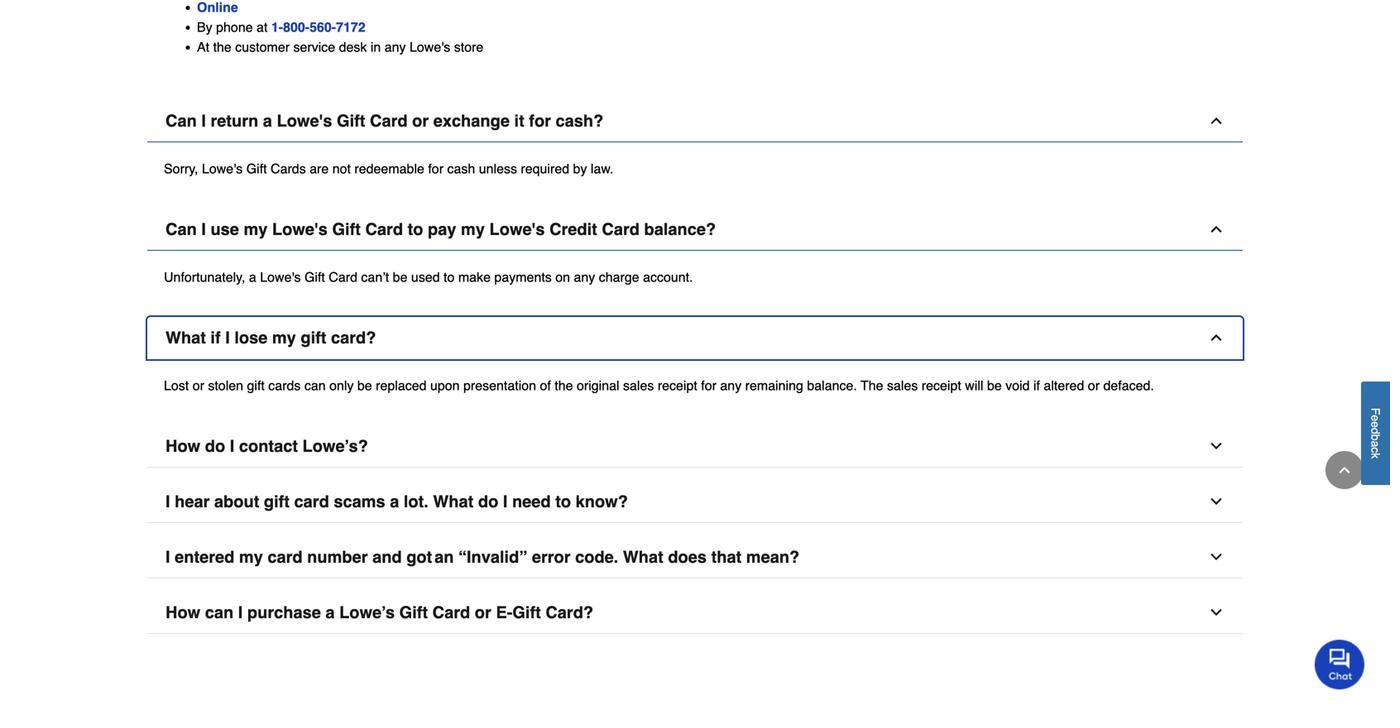 Task type: describe. For each thing, give the bounding box(es) containing it.
chat invite button image
[[1315, 639, 1366, 690]]

pay
[[428, 220, 457, 239]]

got an
[[407, 547, 454, 566]]

by
[[573, 161, 587, 176]]

lot.
[[404, 492, 429, 511]]

need
[[512, 492, 551, 511]]

the
[[861, 378, 884, 393]]

only
[[330, 378, 354, 393]]

contact
[[239, 436, 298, 456]]

remaining
[[746, 378, 804, 393]]

sorry,
[[164, 161, 198, 176]]

chevron up image for credit
[[1209, 221, 1225, 237]]

i entered my card number and got an "invalid" error code. what does that mean?
[[166, 547, 800, 566]]

1 vertical spatial what
[[433, 492, 474, 511]]

the inside by phone at 1-800-560-7172 at the customer service desk in any lowe's store
[[213, 39, 232, 54]]

my right entered
[[239, 547, 263, 566]]

2 horizontal spatial be
[[987, 378, 1002, 393]]

replaced
[[376, 378, 427, 393]]

a right return
[[263, 111, 272, 130]]

gift inside button
[[332, 220, 361, 239]]

b
[[1370, 434, 1383, 441]]

altered
[[1044, 378, 1085, 393]]

lowe's right sorry,
[[202, 161, 243, 176]]

card left e- at the left bottom
[[433, 603, 470, 622]]

a left lot.
[[390, 492, 399, 511]]

if inside button
[[211, 328, 221, 347]]

void
[[1006, 378, 1030, 393]]

2 vertical spatial any
[[720, 378, 742, 393]]

defaced.
[[1104, 378, 1155, 393]]

f e e d b a c k
[[1370, 408, 1383, 459]]

k
[[1370, 453, 1383, 459]]

how do i contact lowe's?
[[166, 436, 368, 456]]

lowe's
[[339, 603, 395, 622]]

i left entered
[[166, 547, 170, 566]]

mean?
[[746, 547, 800, 566]]

used
[[411, 269, 440, 285]]

gift left cards on the left top of page
[[246, 161, 267, 176]]

lowe's up what if i lose my gift card?
[[260, 269, 301, 285]]

what if i lose my gift card?
[[166, 328, 376, 347]]

1 sales from the left
[[623, 378, 654, 393]]

gift inside the what if i lose my gift card? button
[[301, 328, 327, 347]]

can i return a lowe's gift card or exchange it for cash? button
[[147, 100, 1243, 142]]

e-
[[496, 603, 513, 622]]

gift left card?
[[513, 603, 541, 622]]

1 horizontal spatial be
[[393, 269, 408, 285]]

unfortunately, a lowe's gift card can't be used to make payments on any charge account.
[[164, 269, 693, 285]]

or right lost
[[193, 378, 204, 393]]

code.
[[575, 547, 619, 566]]

i left "hear"
[[166, 492, 170, 511]]

or inside can i return a lowe's gift card or exchange it for cash? button
[[412, 111, 429, 130]]

phone
[[216, 19, 253, 35]]

error
[[532, 547, 571, 566]]

for inside button
[[529, 111, 551, 130]]

card left can't
[[329, 269, 358, 285]]

1-800-560-7172 link
[[271, 19, 366, 35]]

card?
[[546, 603, 594, 622]]

unless
[[479, 161, 517, 176]]

a right unfortunately,
[[249, 269, 256, 285]]

do inside button
[[478, 492, 499, 511]]

card?
[[331, 328, 376, 347]]

are
[[310, 161, 329, 176]]

lose
[[235, 328, 268, 347]]

0 horizontal spatial be
[[358, 378, 372, 393]]

chevron down image for does
[[1209, 549, 1225, 565]]

or right altered
[[1088, 378, 1100, 393]]

make
[[458, 269, 491, 285]]

800-
[[283, 19, 310, 35]]

exchange
[[433, 111, 510, 130]]

can inside how can i purchase a lowe's gift card or e-gift card? button
[[205, 603, 234, 622]]

card up can't
[[365, 220, 403, 239]]

does
[[668, 547, 707, 566]]

i left purchase
[[238, 603, 243, 622]]

hear
[[175, 492, 210, 511]]

1 receipt from the left
[[658, 378, 698, 393]]

any inside by phone at 1-800-560-7172 at the customer service desk in any lowe's store
[[385, 39, 406, 54]]

original
[[577, 378, 620, 393]]

lowe's inside button
[[277, 111, 332, 130]]

7172
[[336, 19, 366, 35]]

lowe's inside by phone at 1-800-560-7172 at the customer service desk in any lowe's store
[[410, 39, 451, 54]]

return
[[211, 111, 258, 130]]

scams
[[334, 492, 385, 511]]

how for how do i contact lowe's?
[[166, 436, 200, 456]]

1 e from the top
[[1370, 415, 1383, 422]]

can for can i return a lowe's gift card or exchange it for cash?
[[166, 111, 197, 130]]

2 sales from the left
[[887, 378, 918, 393]]

store
[[454, 39, 484, 54]]

not
[[333, 161, 351, 176]]

my right pay
[[461, 220, 485, 239]]

c
[[1370, 447, 1383, 453]]

i entered my card number and got an "invalid" error code. what does that mean? button
[[147, 536, 1243, 578]]

lowe's?
[[303, 436, 368, 456]]

how can i purchase a lowe's gift card or e-gift card? button
[[147, 592, 1243, 634]]

2 receipt from the left
[[922, 378, 962, 393]]

a left lowe's
[[326, 603, 335, 622]]

on
[[556, 269, 570, 285]]

can i use my lowe's gift card to pay my lowe's credit card balance? button
[[147, 208, 1243, 251]]

of
[[540, 378, 551, 393]]

chevron down image inside how do i contact lowe's? "button"
[[1209, 438, 1225, 454]]

a inside "button"
[[1370, 441, 1383, 447]]

i inside button
[[201, 220, 206, 239]]

can i use my lowe's gift card to pay my lowe's credit card balance?
[[166, 220, 716, 239]]

and
[[373, 547, 402, 566]]

0 vertical spatial what
[[166, 328, 206, 347]]

1 vertical spatial if
[[1034, 378, 1040, 393]]

scroll to top element
[[1326, 451, 1364, 489]]

redeemable
[[355, 161, 425, 176]]

1-
[[271, 19, 283, 35]]

cash?
[[556, 111, 604, 130]]

how can i purchase a lowe's gift card or e-gift card?
[[166, 603, 594, 622]]

cash
[[447, 161, 475, 176]]



Task type: vqa. For each thing, say whether or not it's contained in the screenshot.
THE IF to the top
yes



Task type: locate. For each thing, give the bounding box(es) containing it.
do inside "button"
[[205, 436, 225, 456]]

to inside button
[[408, 220, 423, 239]]

2 vertical spatial chevron down image
[[1209, 604, 1225, 621]]

can i return a lowe's gift card or exchange it for cash?
[[166, 111, 604, 130]]

what
[[166, 328, 206, 347], [433, 492, 474, 511], [623, 547, 664, 566]]

purchase
[[247, 603, 321, 622]]

lowe's left 'store'
[[410, 39, 451, 54]]

1 horizontal spatial sales
[[887, 378, 918, 393]]

chevron up image inside the what if i lose my gift card? button
[[1209, 329, 1225, 346]]

can
[[166, 111, 197, 130], [166, 220, 197, 239]]

can inside button
[[166, 220, 197, 239]]

if
[[211, 328, 221, 347], [1034, 378, 1040, 393]]

0 vertical spatial chevron up image
[[1209, 112, 1225, 129]]

i hear about gift card scams a lot. what do i need to know? button
[[147, 481, 1243, 523]]

balance?
[[644, 220, 716, 239]]

1 horizontal spatial can
[[304, 378, 326, 393]]

chevron down image
[[1209, 493, 1225, 510]]

my right lose
[[272, 328, 296, 347]]

chevron up image inside can i use my lowe's gift card to pay my lowe's credit card balance? button
[[1209, 221, 1225, 237]]

balance.
[[807, 378, 857, 393]]

know?
[[576, 492, 628, 511]]

1 vertical spatial chevron down image
[[1209, 549, 1225, 565]]

sales right the original
[[623, 378, 654, 393]]

f e e d b a c k button
[[1362, 382, 1391, 485]]

in
[[371, 39, 381, 54]]

or left exchange
[[412, 111, 429, 130]]

receipt left will
[[922, 378, 962, 393]]

0 vertical spatial if
[[211, 328, 221, 347]]

my right the use
[[244, 220, 268, 239]]

what left does
[[623, 547, 664, 566]]

gift left card?
[[301, 328, 327, 347]]

be
[[393, 269, 408, 285], [358, 378, 372, 393], [987, 378, 1002, 393]]

what if i lose my gift card? button
[[147, 317, 1243, 359]]

0 vertical spatial chevron down image
[[1209, 438, 1225, 454]]

card left number
[[268, 547, 303, 566]]

2 how from the top
[[166, 603, 200, 622]]

1 horizontal spatial the
[[555, 378, 573, 393]]

gift left can't
[[305, 269, 325, 285]]

my
[[244, 220, 268, 239], [461, 220, 485, 239], [272, 328, 296, 347], [239, 547, 263, 566]]

that
[[712, 547, 742, 566]]

1 horizontal spatial any
[[574, 269, 595, 285]]

gift right lowe's
[[400, 603, 428, 622]]

1 horizontal spatial if
[[1034, 378, 1040, 393]]

1 chevron down image from the top
[[1209, 438, 1225, 454]]

2 horizontal spatial what
[[623, 547, 664, 566]]

0 horizontal spatial do
[[205, 436, 225, 456]]

i left contact
[[230, 436, 235, 456]]

for down the what if i lose my gift card? button
[[701, 378, 717, 393]]

card left scams at left
[[294, 492, 329, 511]]

gift down not
[[332, 220, 361, 239]]

2 vertical spatial what
[[623, 547, 664, 566]]

the
[[213, 39, 232, 54], [555, 378, 573, 393]]

can left the use
[[166, 220, 197, 239]]

0 horizontal spatial sales
[[623, 378, 654, 393]]

1 vertical spatial gift
[[247, 378, 265, 393]]

chevron up image inside can i return a lowe's gift card or exchange it for cash? button
[[1209, 112, 1225, 129]]

3 chevron down image from the top
[[1209, 604, 1225, 621]]

3 chevron up image from the top
[[1209, 329, 1225, 346]]

1 chevron up image from the top
[[1209, 112, 1225, 129]]

the right of
[[555, 378, 573, 393]]

how
[[166, 436, 200, 456], [166, 603, 200, 622]]

2 vertical spatial to
[[556, 492, 571, 511]]

account.
[[643, 269, 693, 285]]

payments
[[495, 269, 552, 285]]

2 chevron up image from the top
[[1209, 221, 1225, 237]]

chevron up image
[[1209, 112, 1225, 129], [1209, 221, 1225, 237], [1209, 329, 1225, 346]]

what right lot.
[[433, 492, 474, 511]]

can for can i use my lowe's gift card to pay my lowe's credit card balance?
[[166, 220, 197, 239]]

use
[[211, 220, 239, 239]]

0 vertical spatial do
[[205, 436, 225, 456]]

gift right about
[[264, 492, 290, 511]]

1 horizontal spatial for
[[529, 111, 551, 130]]

gift for cards
[[247, 378, 265, 393]]

0 horizontal spatial for
[[428, 161, 444, 176]]

560-
[[310, 19, 336, 35]]

chevron down image
[[1209, 438, 1225, 454], [1209, 549, 1225, 565], [1209, 604, 1225, 621]]

0 horizontal spatial what
[[166, 328, 206, 347]]

1 vertical spatial the
[[555, 378, 573, 393]]

if right void
[[1034, 378, 1040, 393]]

law.
[[591, 161, 614, 176]]

card
[[370, 111, 408, 130], [365, 220, 403, 239], [602, 220, 640, 239], [329, 269, 358, 285], [433, 603, 470, 622]]

entered
[[175, 547, 235, 566]]

how inside button
[[166, 603, 200, 622]]

presentation
[[464, 378, 536, 393]]

2 vertical spatial gift
[[264, 492, 290, 511]]

charge
[[599, 269, 640, 285]]

lost
[[164, 378, 189, 393]]

for
[[529, 111, 551, 130], [428, 161, 444, 176], [701, 378, 717, 393]]

e up d
[[1370, 415, 1383, 422]]

0 horizontal spatial if
[[211, 328, 221, 347]]

card inside i hear about gift card scams a lot. what do i need to know? button
[[294, 492, 329, 511]]

or inside how can i purchase a lowe's gift card or e-gift card? button
[[475, 603, 492, 622]]

1 vertical spatial for
[[428, 161, 444, 176]]

2 horizontal spatial to
[[556, 492, 571, 511]]

gift for card
[[264, 492, 290, 511]]

be right will
[[987, 378, 1002, 393]]

credit
[[550, 220, 598, 239]]

1 how from the top
[[166, 436, 200, 456]]

about
[[214, 492, 259, 511]]

desk
[[339, 39, 367, 54]]

to right need
[[556, 492, 571, 511]]

0 vertical spatial how
[[166, 436, 200, 456]]

any right in
[[385, 39, 406, 54]]

i
[[201, 111, 206, 130], [201, 220, 206, 239], [225, 328, 230, 347], [230, 436, 235, 456], [166, 492, 170, 511], [503, 492, 508, 511], [166, 547, 170, 566], [238, 603, 243, 622]]

it
[[514, 111, 525, 130]]

for right it
[[529, 111, 551, 130]]

1 horizontal spatial do
[[478, 492, 499, 511]]

do
[[205, 436, 225, 456], [478, 492, 499, 511]]

at
[[257, 19, 268, 35]]

e up b
[[1370, 422, 1383, 428]]

gift up not
[[337, 111, 365, 130]]

card up sorry, lowe's gift cards are not redeemable for cash unless required by law.
[[370, 111, 408, 130]]

lowe's up payments
[[490, 220, 545, 239]]

"invalid"
[[459, 547, 528, 566]]

1 vertical spatial card
[[268, 547, 303, 566]]

1 horizontal spatial what
[[433, 492, 474, 511]]

sorry, lowe's gift cards are not redeemable for cash unless required by law.
[[164, 161, 614, 176]]

lowe's down cards on the left top of page
[[272, 220, 328, 239]]

i left need
[[503, 492, 508, 511]]

upon
[[430, 378, 460, 393]]

for left cash
[[428, 161, 444, 176]]

can left only
[[304, 378, 326, 393]]

be right only
[[358, 378, 372, 393]]

any
[[385, 39, 406, 54], [574, 269, 595, 285], [720, 378, 742, 393]]

0 vertical spatial to
[[408, 220, 423, 239]]

d
[[1370, 428, 1383, 434]]

2 vertical spatial chevron up image
[[1209, 329, 1225, 346]]

1 vertical spatial any
[[574, 269, 595, 285]]

can down entered
[[205, 603, 234, 622]]

0 vertical spatial the
[[213, 39, 232, 54]]

to inside button
[[556, 492, 571, 511]]

if left lose
[[211, 328, 221, 347]]

how down entered
[[166, 603, 200, 622]]

1 vertical spatial how
[[166, 603, 200, 622]]

1 vertical spatial chevron up image
[[1209, 221, 1225, 237]]

i inside "button"
[[230, 436, 235, 456]]

0 horizontal spatial to
[[408, 220, 423, 239]]

the right at
[[213, 39, 232, 54]]

0 horizontal spatial the
[[213, 39, 232, 54]]

sales
[[623, 378, 654, 393], [887, 378, 918, 393]]

i left return
[[201, 111, 206, 130]]

lowe's up are
[[277, 111, 332, 130]]

0 vertical spatial can
[[304, 378, 326, 393]]

f
[[1370, 408, 1383, 415]]

stolen
[[208, 378, 243, 393]]

0 horizontal spatial receipt
[[658, 378, 698, 393]]

by
[[197, 19, 212, 35]]

a up k
[[1370, 441, 1383, 447]]

any right on
[[574, 269, 595, 285]]

cards
[[268, 378, 301, 393]]

unfortunately,
[[164, 269, 245, 285]]

will
[[965, 378, 984, 393]]

how up "hear"
[[166, 436, 200, 456]]

how inside "button"
[[166, 436, 200, 456]]

service
[[293, 39, 335, 54]]

can
[[304, 378, 326, 393], [205, 603, 234, 622]]

0 vertical spatial any
[[385, 39, 406, 54]]

chevron down image inside i entered my card number and got an "invalid" error code. what does that mean? button
[[1209, 549, 1225, 565]]

chevron down image inside how can i purchase a lowe's gift card or e-gift card? button
[[1209, 604, 1225, 621]]

gift
[[337, 111, 365, 130], [246, 161, 267, 176], [332, 220, 361, 239], [305, 269, 325, 285], [400, 603, 428, 622], [513, 603, 541, 622]]

1 horizontal spatial to
[[444, 269, 455, 285]]

to
[[408, 220, 423, 239], [444, 269, 455, 285], [556, 492, 571, 511]]

2 horizontal spatial for
[[701, 378, 717, 393]]

0 vertical spatial card
[[294, 492, 329, 511]]

2 chevron down image from the top
[[1209, 549, 1225, 565]]

1 vertical spatial can
[[166, 220, 197, 239]]

to left pay
[[408, 220, 423, 239]]

any left remaining
[[720, 378, 742, 393]]

1 vertical spatial do
[[478, 492, 499, 511]]

do left contact
[[205, 436, 225, 456]]

i left lose
[[225, 328, 230, 347]]

0 vertical spatial gift
[[301, 328, 327, 347]]

can't
[[361, 269, 389, 285]]

by phone at 1-800-560-7172 at the customer service desk in any lowe's store
[[197, 19, 484, 54]]

2 can from the top
[[166, 220, 197, 239]]

required
[[521, 161, 570, 176]]

chevron up image for cash?
[[1209, 112, 1225, 129]]

1 vertical spatial to
[[444, 269, 455, 285]]

what up lost
[[166, 328, 206, 347]]

lowe's
[[410, 39, 451, 54], [277, 111, 332, 130], [202, 161, 243, 176], [272, 220, 328, 239], [490, 220, 545, 239], [260, 269, 301, 285]]

customer
[[235, 39, 290, 54]]

2 vertical spatial for
[[701, 378, 717, 393]]

how for how can i purchase a lowe's gift card or e-gift card?
[[166, 603, 200, 622]]

2 e from the top
[[1370, 422, 1383, 428]]

lost or stolen gift cards can only be replaced upon presentation of the original sales receipt for any remaining balance. the sales receipt will be void if altered or defaced.
[[164, 378, 1155, 393]]

to right used
[[444, 269, 455, 285]]

or
[[412, 111, 429, 130], [193, 378, 204, 393], [1088, 378, 1100, 393], [475, 603, 492, 622]]

0 vertical spatial for
[[529, 111, 551, 130]]

0 horizontal spatial any
[[385, 39, 406, 54]]

chevron down image for card?
[[1209, 604, 1225, 621]]

can up sorry,
[[166, 111, 197, 130]]

0 horizontal spatial can
[[205, 603, 234, 622]]

cards
[[271, 161, 306, 176]]

1 vertical spatial can
[[205, 603, 234, 622]]

i hear about gift card scams a lot. what do i need to know?
[[166, 492, 628, 511]]

number
[[307, 547, 368, 566]]

2 horizontal spatial any
[[720, 378, 742, 393]]

1 horizontal spatial receipt
[[922, 378, 962, 393]]

how do i contact lowe's? button
[[147, 425, 1243, 468]]

e
[[1370, 415, 1383, 422], [1370, 422, 1383, 428]]

0 vertical spatial can
[[166, 111, 197, 130]]

gift inside i hear about gift card scams a lot. what do i need to know? button
[[264, 492, 290, 511]]

chevron up image
[[1337, 462, 1353, 478]]

do left need
[[478, 492, 499, 511]]

be right can't
[[393, 269, 408, 285]]

card inside i entered my card number and got an "invalid" error code. what does that mean? button
[[268, 547, 303, 566]]

receipt down the what if i lose my gift card? button
[[658, 378, 698, 393]]

gift left cards
[[247, 378, 265, 393]]

or left e- at the left bottom
[[475, 603, 492, 622]]

i left the use
[[201, 220, 206, 239]]

card right credit
[[602, 220, 640, 239]]

sales right the
[[887, 378, 918, 393]]

at
[[197, 39, 210, 54]]

can inside button
[[166, 111, 197, 130]]

1 can from the top
[[166, 111, 197, 130]]



